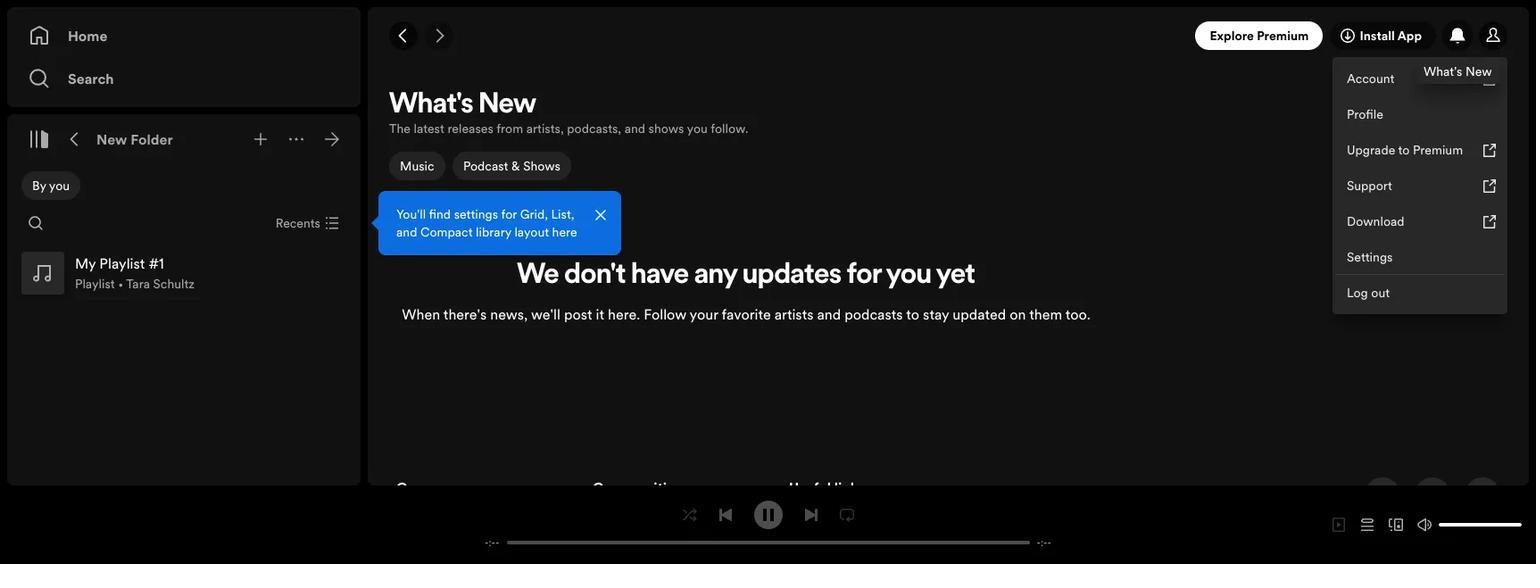 Task type: locate. For each thing, give the bounding box(es) containing it.
0 vertical spatial external link image
[[1483, 71, 1497, 86]]

1 vertical spatial what's
[[389, 91, 474, 120]]

0 horizontal spatial and
[[396, 223, 417, 241]]

3 external link image from the top
[[1483, 179, 1497, 193]]

podcasts,
[[567, 120, 621, 137]]

what's for what's new the latest releases from artists, podcasts, and shows you follow.
[[389, 91, 474, 120]]

1 vertical spatial external link image
[[1483, 143, 1497, 157]]

when
[[402, 305, 440, 324]]

new inside what's new the latest releases from artists, podcasts, and shows you follow.
[[479, 91, 536, 120]]

2 -:-- from the left
[[1037, 536, 1052, 550]]

and inside you'll find settings for grid, list, and compact library layout here
[[396, 223, 417, 241]]

1 horizontal spatial to
[[1399, 141, 1410, 159]]

for up podcasts
[[847, 262, 882, 291]]

menu containing account
[[1333, 57, 1508, 314]]

group
[[14, 245, 354, 302]]

1 horizontal spatial -:--
[[1037, 536, 1052, 550]]

useful links
[[789, 477, 865, 497]]

playlist • tara schultz
[[75, 275, 195, 293]]

podcasts
[[845, 305, 903, 324]]

-:--
[[485, 536, 500, 550], [1037, 536, 1052, 550]]

new left folder
[[96, 129, 127, 149]]

main element
[[7, 7, 621, 486]]

new up podcast & shows checkbox
[[479, 91, 536, 120]]

1 horizontal spatial for
[[847, 262, 882, 291]]

0 vertical spatial for
[[501, 205, 517, 223]]

updates
[[743, 262, 842, 291]]

you right shows
[[687, 120, 708, 137]]

•
[[118, 275, 123, 293]]

premium
[[1257, 27, 1309, 45], [1413, 141, 1463, 159]]

to left stay
[[906, 305, 920, 324]]

1 vertical spatial premium
[[1413, 141, 1463, 159]]

menu
[[1333, 57, 1508, 314]]

and left shows
[[625, 120, 646, 137]]

0 vertical spatial what's
[[1424, 62, 1463, 80]]

premium right explore
[[1257, 27, 1309, 45]]

1 horizontal spatial and
[[625, 120, 646, 137]]

1 :- from the left
[[489, 536, 496, 550]]

1 horizontal spatial :-
[[1041, 536, 1048, 550]]

upgrade to premium
[[1347, 141, 1463, 159]]

for inside you'll find settings for grid, list, and compact library layout here
[[501, 205, 517, 223]]

1 -:-- from the left
[[485, 536, 500, 550]]

home
[[68, 26, 108, 46]]

2 vertical spatial you
[[886, 262, 932, 291]]

0 horizontal spatial new
[[96, 129, 127, 149]]

new folder
[[96, 129, 173, 149]]

you inside option
[[49, 177, 70, 195]]

to
[[1399, 141, 1410, 159], [906, 305, 920, 324]]

connect to a device image
[[1389, 518, 1403, 532]]

1 vertical spatial to
[[906, 305, 920, 324]]

1 horizontal spatial new
[[479, 91, 536, 120]]

0 horizontal spatial what's
[[389, 91, 474, 120]]

0 horizontal spatial you
[[49, 177, 70, 195]]

volume high image
[[1418, 518, 1432, 532]]

0 vertical spatial new
[[1466, 62, 1492, 80]]

1 horizontal spatial you
[[687, 120, 708, 137]]

external link image inside upgrade to premium link
[[1483, 143, 1497, 157]]

post
[[564, 305, 592, 324]]

playlist
[[75, 275, 115, 293]]

Recents, List view field
[[261, 209, 350, 237]]

new up profile link
[[1466, 62, 1492, 80]]

profile link
[[1337, 96, 1504, 132]]

new
[[1466, 62, 1492, 80], [479, 91, 536, 120], [96, 129, 127, 149]]

my playlist #1 - playlist by tara schultz | spotify element
[[368, 86, 1529, 564]]

what's up music option
[[389, 91, 474, 120]]

list,
[[551, 205, 575, 223]]

external link image inside 'support' link
[[1483, 179, 1497, 193]]

download
[[1347, 212, 1405, 230]]

None search field
[[21, 209, 50, 237]]

2 horizontal spatial you
[[886, 262, 932, 291]]

what's for what's new
[[1424, 62, 1463, 80]]

2 horizontal spatial and
[[817, 305, 841, 324]]

what's
[[1424, 62, 1463, 80], [389, 91, 474, 120]]

settings link
[[1337, 239, 1504, 275]]

here.
[[608, 305, 640, 324]]

external link image for account
[[1483, 71, 1497, 86]]

0 vertical spatial and
[[625, 120, 646, 137]]

favorite
[[722, 305, 771, 324]]

for left grid,
[[501, 205, 517, 223]]

0 horizontal spatial premium
[[1257, 27, 1309, 45]]

1 vertical spatial and
[[396, 223, 417, 241]]

previous image
[[718, 508, 733, 522]]

for
[[501, 205, 517, 223], [847, 262, 882, 291]]

2 vertical spatial external link image
[[1483, 179, 1497, 193]]

0 horizontal spatial to
[[906, 305, 920, 324]]

By you checkbox
[[21, 171, 80, 200]]

disable repeat image
[[840, 508, 854, 522]]

and right artists
[[817, 305, 841, 324]]

you'll find settings for grid, list, and compact library layout here dialog
[[379, 191, 621, 255]]

shows
[[523, 157, 560, 175]]

1 vertical spatial you
[[49, 177, 70, 195]]

we
[[517, 262, 559, 291]]

don't
[[564, 262, 626, 291]]

and left find on the top left
[[396, 223, 417, 241]]

support
[[1347, 177, 1393, 195]]

settings
[[454, 205, 498, 223]]

the
[[389, 120, 411, 137]]

1 horizontal spatial what's
[[1424, 62, 1463, 80]]

what's new tooltip
[[1424, 62, 1492, 80]]

you right by
[[49, 177, 70, 195]]

to inside my playlist #1 - playlist by tara schultz | spotify element
[[906, 305, 920, 324]]

what's new
[[1424, 62, 1492, 80]]

2 :- from the left
[[1041, 536, 1048, 550]]

useful
[[789, 477, 831, 497]]

2 vertical spatial new
[[96, 129, 127, 149]]

premium inside button
[[1257, 27, 1309, 45]]

1 external link image from the top
[[1483, 71, 1497, 86]]

follow
[[644, 305, 687, 324]]

you inside what's new the latest releases from artists, podcasts, and shows you follow.
[[687, 120, 708, 137]]

download link
[[1337, 204, 1504, 239]]

there's
[[444, 305, 487, 324]]

1 horizontal spatial premium
[[1413, 141, 1463, 159]]

what's inside what's new the latest releases from artists, podcasts, and shows you follow.
[[389, 91, 474, 120]]

none search field inside the main element
[[21, 209, 50, 237]]

group containing playlist
[[14, 245, 354, 302]]

music
[[400, 157, 434, 175]]

news,
[[490, 305, 528, 324]]

you
[[687, 120, 708, 137], [49, 177, 70, 195], [886, 262, 932, 291]]

here
[[552, 223, 577, 241]]

what's down what's new image
[[1424, 62, 1463, 80]]

2 horizontal spatial new
[[1466, 62, 1492, 80]]

0 horizontal spatial -:--
[[485, 536, 500, 550]]

grid,
[[520, 205, 548, 223]]

upgrade
[[1347, 141, 1396, 159]]

1 vertical spatial for
[[847, 262, 882, 291]]

yet
[[936, 262, 976, 291]]

when there's news, we'll post it here. follow your favorite artists and podcasts to stay updated on them too.
[[402, 305, 1091, 324]]

on
[[1010, 305, 1026, 324]]

0 vertical spatial you
[[687, 120, 708, 137]]

1 - from the left
[[485, 536, 489, 550]]

1 vertical spatial new
[[479, 91, 536, 120]]

them
[[1030, 305, 1062, 324]]

podcast
[[463, 157, 508, 175]]

and
[[625, 120, 646, 137], [396, 223, 417, 241], [817, 305, 841, 324]]

:-
[[489, 536, 496, 550], [1041, 536, 1048, 550]]

0 vertical spatial premium
[[1257, 27, 1309, 45]]

follow.
[[711, 120, 749, 137]]

you left yet
[[886, 262, 932, 291]]

shows
[[649, 120, 684, 137]]

install app link
[[1331, 21, 1437, 50]]

external link image
[[1483, 71, 1497, 86], [1483, 143, 1497, 157], [1483, 179, 1497, 193]]

external link image
[[1483, 214, 1497, 229]]

top bar and user menu element
[[368, 7, 1529, 64]]

0 vertical spatial to
[[1399, 141, 1410, 159]]

premium down profile link
[[1413, 141, 1463, 159]]

external link image inside account button
[[1483, 71, 1497, 86]]

explore
[[1210, 27, 1254, 45]]

0 horizontal spatial :-
[[489, 536, 496, 550]]

communities
[[593, 477, 682, 497]]

0 horizontal spatial for
[[501, 205, 517, 223]]

tara
[[126, 275, 150, 293]]

2 external link image from the top
[[1483, 143, 1497, 157]]

to right upgrade
[[1399, 141, 1410, 159]]

search
[[68, 69, 114, 88]]

2 - from the left
[[496, 536, 500, 550]]



Task type: describe. For each thing, give the bounding box(es) containing it.
2 vertical spatial and
[[817, 305, 841, 324]]

new for what's new the latest releases from artists, podcasts, and shows you follow.
[[479, 91, 536, 120]]

player controls element
[[464, 500, 1073, 550]]

latest
[[414, 120, 444, 137]]

next image
[[804, 508, 818, 522]]

search in your library image
[[29, 216, 43, 230]]

it
[[596, 305, 604, 324]]

and inside what's new the latest releases from artists, podcasts, and shows you follow.
[[625, 120, 646, 137]]

upgrade to premium link
[[1337, 132, 1504, 168]]

Music checkbox
[[389, 152, 445, 180]]

search link
[[29, 61, 339, 96]]

go back image
[[396, 29, 411, 43]]

library
[[476, 223, 511, 241]]

enable shuffle image
[[683, 508, 697, 522]]

external link image for upgrade to premium
[[1483, 143, 1497, 157]]

new for what's new
[[1466, 62, 1492, 80]]

log
[[1347, 284, 1368, 302]]

for inside my playlist #1 - playlist by tara schultz | spotify element
[[847, 262, 882, 291]]

3 - from the left
[[1037, 536, 1041, 550]]

layout
[[515, 223, 549, 241]]

Podcast & Shows checkbox
[[452, 152, 571, 180]]

explore premium
[[1210, 27, 1309, 45]]

schultz
[[153, 275, 195, 293]]

artists
[[775, 305, 814, 324]]

&
[[511, 157, 520, 175]]

account
[[1347, 70, 1395, 87]]

releases
[[448, 120, 494, 137]]

new folder button
[[93, 125, 177, 154]]

out
[[1372, 284, 1390, 302]]

we'll
[[531, 305, 561, 324]]

app
[[1398, 27, 1422, 45]]

company
[[396, 477, 461, 497]]

links
[[835, 477, 865, 497]]

what's new the latest releases from artists, podcasts, and shows you follow.
[[389, 91, 749, 137]]

compact
[[420, 223, 473, 241]]

what's new image
[[1450, 28, 1466, 44]]

log out button
[[1337, 275, 1504, 311]]

install app
[[1360, 27, 1422, 45]]

any
[[695, 262, 738, 291]]

updated
[[953, 305, 1006, 324]]

4 - from the left
[[1048, 536, 1052, 550]]

podcast & shows
[[463, 157, 560, 175]]

settings
[[1347, 248, 1393, 266]]

Disable repeat checkbox
[[833, 500, 861, 529]]

account button
[[1337, 61, 1504, 96]]

stay
[[923, 305, 949, 324]]

home link
[[29, 18, 339, 54]]

log out
[[1347, 284, 1390, 302]]

find
[[429, 205, 451, 223]]

new inside button
[[96, 129, 127, 149]]

you'll
[[396, 205, 426, 223]]

folder
[[131, 129, 173, 149]]

your
[[690, 305, 718, 324]]

from
[[497, 120, 523, 137]]

by you
[[32, 177, 70, 195]]

artists,
[[526, 120, 564, 137]]

by
[[32, 177, 46, 195]]

have
[[631, 262, 689, 291]]

too.
[[1066, 305, 1091, 324]]

we don't have any updates for you yet
[[517, 262, 976, 291]]

support link
[[1337, 168, 1504, 204]]

profile
[[1347, 105, 1384, 123]]

you'll find settings for grid, list, and compact library layout here
[[396, 205, 577, 241]]

go forward image
[[432, 29, 446, 43]]

explore premium button
[[1196, 21, 1323, 50]]

group inside the main element
[[14, 245, 354, 302]]

pause image
[[761, 508, 775, 522]]

install
[[1360, 27, 1395, 45]]

external link image for support
[[1483, 179, 1497, 193]]

recents
[[276, 214, 321, 232]]



Task type: vqa. For each thing, say whether or not it's contained in the screenshot.
800 Miles To Freedom The Defenders
no



